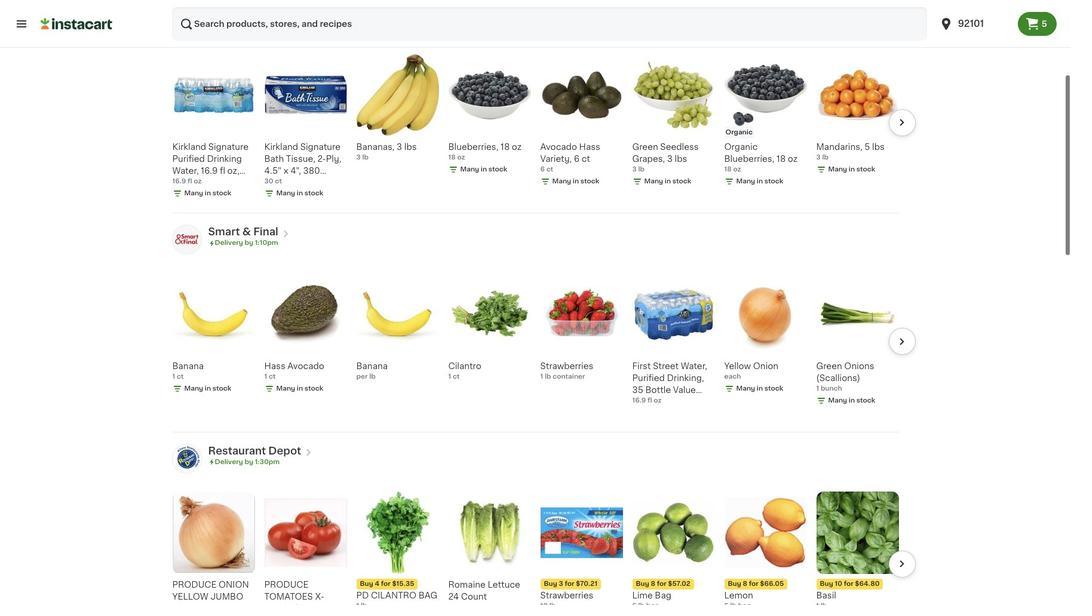 Task type: vqa. For each thing, say whether or not it's contained in the screenshot.
time. within the Auto-orders can save you time by automatically filling your cart with your favorite items. Select your items, choose a delivery frequency (window range from every week to every 4 weeks), and enjoy recurring delivery of your items without having to rebuild your cart each time.
no



Task type: locate. For each thing, give the bounding box(es) containing it.
bottle
[[645, 386, 671, 394]]

1 vertical spatial organic
[[724, 143, 758, 151]]

large
[[264, 605, 294, 605]]

item carousel region containing produce onion yellow jumbo 50lb
[[156, 487, 916, 605]]

1:30pm
[[255, 21, 280, 27], [255, 459, 280, 465]]

many for organic blueberries, 18 oz
[[736, 178, 755, 185]]

1 horizontal spatial produce
[[264, 581, 309, 589]]

per
[[356, 373, 368, 380]]

1 by from the top
[[245, 21, 253, 27]]

kirkland signature bath tissue, 2-ply, 4.5" x 4", 380 sheets, 30 ct
[[264, 143, 341, 187]]

fl for kirkland
[[188, 178, 192, 185]]

0 horizontal spatial banana
[[172, 362, 204, 370]]

0 vertical spatial purified
[[172, 155, 205, 163]]

produce up yellow
[[172, 581, 217, 589]]

blueberries,
[[448, 143, 498, 151], [724, 155, 774, 163]]

8 for lemon
[[743, 581, 747, 587]]

oz
[[512, 143, 522, 151], [457, 154, 465, 161], [788, 155, 798, 163], [733, 166, 741, 173], [194, 178, 202, 185], [654, 397, 662, 404]]

3 down seedless
[[667, 155, 673, 163]]

1 inside green onions (scallions) 1 bunch
[[816, 385, 819, 392]]

blueberries, inside organic blueberries, 18 oz 18 oz
[[724, 155, 774, 163]]

8
[[651, 581, 655, 587], [743, 581, 747, 587]]

2 delivery from the top
[[215, 240, 243, 246]]

for right 10
[[844, 581, 854, 587]]

30
[[264, 178, 273, 185], [298, 179, 309, 187]]

produce for jumbo
[[172, 581, 217, 589]]

2 1:30pm from the top
[[255, 459, 280, 465]]

by down the costco
[[245, 21, 253, 27]]

lbs down seedless
[[675, 155, 687, 163]]

buy inside buy 4 for $15.35 pd cilantro bag
[[360, 581, 373, 587]]

0 horizontal spatial blueberries,
[[448, 143, 498, 151]]

by for restaurant depot
[[245, 459, 253, 465]]

3 inside buy 3 for $70.21 strawberries
[[559, 581, 563, 587]]

$15.35
[[392, 581, 414, 587]]

many in stock for organic blueberries, 18 oz
[[736, 178, 783, 185]]

1 horizontal spatial 8
[[743, 581, 747, 587]]

30 inside kirkland signature bath tissue, 2-ply, 4.5" x 4", 380 sheets, 30 ct
[[298, 179, 309, 187]]

0 vertical spatial delivery by 1:30pm
[[215, 21, 280, 27]]

kirkland inside "kirkland signature purified drinking water, 16.9 fl oz, 40-count"
[[172, 143, 206, 151]]

1 horizontal spatial 16.9 fl oz
[[632, 397, 662, 404]]

1 vertical spatial water,
[[681, 362, 707, 370]]

delivery down smart
[[215, 240, 243, 246]]

many in stock for green seedless grapes, 3 lbs
[[644, 178, 691, 185]]

strawberries inside buy 3 for $70.21 strawberries
[[540, 592, 593, 600]]

1 horizontal spatial blueberries,
[[724, 155, 774, 163]]

delivery down the costco
[[215, 21, 243, 27]]

0 horizontal spatial 16.9 fl oz
[[172, 178, 202, 185]]

stock for mandarins, 5 lbs
[[857, 166, 875, 173]]

buy 3 for $70.21 strawberries
[[540, 581, 598, 600]]

stock for banana
[[213, 385, 231, 392]]

avocado hass variety, 6 ct 6 ct
[[540, 143, 600, 173]]

1 horizontal spatial banana
[[356, 362, 388, 370]]

many for yellow onion
[[736, 385, 755, 392]]

1 horizontal spatial signature
[[300, 143, 341, 151]]

Search field
[[172, 7, 927, 41]]

1 kirkland from the left
[[172, 143, 206, 151]]

5
[[1042, 20, 1047, 28], [865, 143, 870, 151]]

16.9 down 35
[[632, 397, 646, 404]]

0 horizontal spatial signature
[[208, 143, 249, 151]]

for for lemon
[[749, 581, 759, 587]]

many down organic blueberries, 18 oz 18 oz
[[736, 178, 755, 185]]

purified inside first street water, purified drinking, 35 bottle value pack
[[632, 374, 665, 382]]

1 item carousel region from the top
[[156, 49, 916, 208]]

kirkland up bath
[[264, 143, 298, 151]]

lb right per
[[369, 373, 376, 380]]

jumbo
[[211, 593, 243, 601]]

many down banana 1 ct
[[184, 385, 203, 392]]

1 banana from the left
[[172, 362, 204, 370]]

produce up tomatoes on the left bottom
[[264, 581, 309, 589]]

for left "$70.21"
[[565, 581, 574, 587]]

1 for from the left
[[381, 581, 391, 587]]

by down restaurant depot
[[245, 459, 253, 465]]

0 horizontal spatial hass
[[264, 362, 285, 370]]

stock for kirkland signature bath tissue, 2-ply, 4.5" x 4", 380 sheets, 30 ct
[[305, 190, 323, 197]]

1 vertical spatial 16.9 fl oz
[[632, 397, 662, 404]]

green up (scallions)
[[816, 362, 842, 370]]

mandarins,
[[816, 143, 863, 151]]

2 kirkland from the left
[[264, 143, 298, 151]]

2 banana from the left
[[356, 362, 388, 370]]

delivery down restaurant
[[215, 459, 243, 465]]

many down bunch
[[828, 397, 847, 404]]

1 horizontal spatial avocado
[[540, 143, 577, 151]]

street
[[653, 362, 679, 370]]

0 vertical spatial 16.9 fl oz
[[172, 178, 202, 185]]

0 vertical spatial by
[[245, 21, 253, 27]]

strawberries down "$70.21"
[[540, 592, 593, 600]]

delivery for smart & final
[[215, 240, 243, 246]]

0 vertical spatial water,
[[172, 167, 199, 175]]

purified up 40-
[[172, 155, 205, 163]]

1 horizontal spatial water,
[[681, 362, 707, 370]]

0 vertical spatial hass
[[579, 143, 600, 151]]

1 horizontal spatial kirkland
[[264, 143, 298, 151]]

item carousel region
[[156, 49, 916, 208], [156, 268, 916, 427], [156, 487, 916, 605]]

buy up lemon
[[728, 581, 741, 587]]

1 vertical spatial 16.9
[[172, 178, 186, 185]]

green inside green onions (scallions) 1 bunch
[[816, 362, 842, 370]]

buy 8 for $57.02 lime bag
[[632, 581, 690, 600]]

1 vertical spatial fl
[[188, 178, 192, 185]]

3 buy from the left
[[636, 581, 649, 587]]

0 horizontal spatial kirkland
[[172, 143, 206, 151]]

0 vertical spatial 5
[[1042, 20, 1047, 28]]

0 horizontal spatial water,
[[172, 167, 199, 175]]

1 inside banana 1 ct
[[172, 373, 175, 380]]

1 vertical spatial blueberries,
[[724, 155, 774, 163]]

4 buy from the left
[[728, 581, 741, 587]]

kirkland up 40-
[[172, 143, 206, 151]]

buy inside buy 10 for $64.80 basil
[[820, 581, 833, 587]]

kirkland for purified
[[172, 143, 206, 151]]

fl right 40-
[[188, 178, 192, 185]]

onion
[[219, 581, 249, 589]]

buy for lemon
[[728, 581, 741, 587]]

final
[[253, 227, 278, 237]]

0 vertical spatial green
[[632, 143, 658, 151]]

5 for from the left
[[844, 581, 854, 587]]

1 horizontal spatial 6
[[574, 155, 580, 163]]

1 1:30pm from the top
[[255, 21, 280, 27]]

0 vertical spatial avocado
[[540, 143, 577, 151]]

romaine
[[448, 581, 486, 589]]

ct inside kirkland signature bath tissue, 2-ply, 4.5" x 4", 380 sheets, 30 ct
[[311, 179, 320, 187]]

1 horizontal spatial 5
[[1042, 20, 1047, 28]]

1 vertical spatial hass
[[264, 362, 285, 370]]

delivery for restaurant depot
[[215, 459, 243, 465]]

16.9 fl oz for 40-
[[172, 178, 202, 185]]

for inside buy 10 for $64.80 basil
[[844, 581, 854, 587]]

hass
[[579, 143, 600, 151], [264, 362, 285, 370]]

purified
[[172, 155, 205, 163], [632, 374, 665, 382]]

many in stock down hass avocado 1 ct
[[276, 385, 323, 392]]

buy up "basil"
[[820, 581, 833, 587]]

1 horizontal spatial 16.9
[[201, 167, 218, 175]]

blueberries, 18 oz 18 oz
[[448, 143, 522, 161]]

2 8 from the left
[[743, 581, 747, 587]]

&
[[242, 227, 251, 237]]

1 vertical spatial delivery
[[215, 240, 243, 246]]

fl left the oz,
[[220, 167, 225, 175]]

5 buy from the left
[[820, 581, 833, 587]]

8 inside buy 8 for $66.05 lemon
[[743, 581, 747, 587]]

lb down 'bananas,'
[[362, 154, 369, 161]]

for inside buy 8 for $57.02 lime bag
[[657, 581, 667, 587]]

2 item carousel region from the top
[[156, 268, 916, 427]]

delivery by 1:30pm down restaurant depot
[[215, 459, 280, 465]]

produce tomatoes x- large \ 5x6
[[264, 581, 324, 605]]

lb inside strawberries 1 lb container
[[545, 373, 551, 380]]

for up bag
[[657, 581, 667, 587]]

0 horizontal spatial purified
[[172, 155, 205, 163]]

many in stock down sheets,
[[276, 190, 323, 197]]

produce
[[172, 581, 217, 589], [264, 581, 309, 589]]

lbs for 5
[[872, 143, 885, 151]]

2 strawberries from the top
[[540, 592, 593, 600]]

lbs inside bananas, 3 lbs 3 lb
[[404, 143, 417, 151]]

0 horizontal spatial lbs
[[404, 143, 417, 151]]

3 for from the left
[[657, 581, 667, 587]]

2 by from the top
[[245, 240, 253, 246]]

2 for from the left
[[565, 581, 574, 587]]

buy inside buy 8 for $57.02 lime bag
[[636, 581, 649, 587]]

1 vertical spatial purified
[[632, 374, 665, 382]]

24
[[448, 593, 459, 601]]

item carousel region containing banana
[[156, 268, 916, 427]]

2 vertical spatial by
[[245, 459, 253, 465]]

8 for lime
[[651, 581, 655, 587]]

0 horizontal spatial produce
[[172, 581, 217, 589]]

avocado
[[540, 143, 577, 151], [288, 362, 324, 370]]

0 horizontal spatial 30
[[264, 178, 273, 185]]

0 vertical spatial strawberries
[[540, 362, 593, 370]]

lb
[[362, 154, 369, 161], [822, 154, 829, 161], [638, 166, 645, 173], [369, 373, 376, 380], [545, 373, 551, 380]]

many in stock for green onions (scallions)
[[828, 397, 875, 404]]

1 vertical spatial green
[[816, 362, 842, 370]]

kirkland
[[172, 143, 206, 151], [264, 143, 298, 151]]

1 vertical spatial delivery by 1:30pm
[[215, 459, 280, 465]]

by down &
[[245, 240, 253, 246]]

buy left "$70.21"
[[544, 581, 557, 587]]

signature inside kirkland signature bath tissue, 2-ply, 4.5" x 4", 380 sheets, 30 ct
[[300, 143, 341, 151]]

3 down mandarins,
[[816, 154, 821, 161]]

avocado inside hass avocado 1 ct
[[288, 362, 324, 370]]

many in stock down green seedless grapes, 3 lbs 3 lb
[[644, 178, 691, 185]]

onion
[[753, 362, 779, 370]]

for
[[381, 581, 391, 587], [565, 581, 574, 587], [657, 581, 667, 587], [749, 581, 759, 587], [844, 581, 854, 587]]

in for yellow onion
[[757, 385, 763, 392]]

4 for from the left
[[749, 581, 759, 587]]

0 horizontal spatial 5
[[865, 143, 870, 151]]

banana
[[172, 362, 204, 370], [356, 362, 388, 370]]

92101 button
[[932, 7, 1018, 41]]

6 down variety,
[[540, 166, 545, 173]]

buy for strawberries
[[544, 581, 557, 587]]

many down each
[[736, 385, 755, 392]]

1 delivery from the top
[[215, 21, 243, 27]]

3 by from the top
[[245, 459, 253, 465]]

0 horizontal spatial green
[[632, 143, 658, 151]]

35
[[632, 386, 643, 394]]

lime
[[632, 592, 653, 600]]

1 vertical spatial 1:30pm
[[255, 459, 280, 465]]

item carousel region for &
[[156, 268, 916, 427]]

item carousel region containing kirkland signature purified drinking water, 16.9 fl oz, 40-count
[[156, 49, 916, 208]]

1 inside cilantro 1 ct
[[448, 373, 451, 380]]

purified down first
[[632, 374, 665, 382]]

1 horizontal spatial lbs
[[675, 155, 687, 163]]

produce inside produce onion yellow jumbo 50lb
[[172, 581, 217, 589]]

1 vertical spatial 6
[[540, 166, 545, 173]]

kirkland signature purified drinking water, 16.9 fl oz, 40-count
[[172, 143, 249, 187]]

1:30pm for costco
[[255, 21, 280, 27]]

many down variety,
[[552, 178, 571, 185]]

8 up lemon
[[743, 581, 747, 587]]

stock
[[489, 166, 507, 173], [857, 166, 875, 173], [581, 178, 599, 185], [673, 178, 691, 185], [765, 178, 783, 185], [213, 190, 231, 197], [305, 190, 323, 197], [213, 385, 231, 392], [305, 385, 323, 392], [765, 385, 783, 392], [857, 397, 875, 404]]

1 delivery by 1:30pm from the top
[[215, 21, 280, 27]]

many in stock
[[460, 166, 507, 173], [828, 166, 875, 173], [552, 178, 599, 185], [644, 178, 691, 185], [736, 178, 783, 185], [184, 190, 231, 197], [276, 190, 323, 197], [184, 385, 231, 392], [276, 385, 323, 392], [736, 385, 783, 392], [828, 397, 875, 404]]

many in stock down yellow onion each on the bottom right
[[736, 385, 783, 392]]

lbs inside green seedless grapes, 3 lbs 3 lb
[[675, 155, 687, 163]]

in for blueberries, 18 oz
[[481, 166, 487, 173]]

many in stock down avocado hass variety, 6 ct 6 ct
[[552, 178, 599, 185]]

green inside green seedless grapes, 3 lbs 3 lb
[[632, 143, 658, 151]]

water, up drinking,
[[681, 362, 707, 370]]

pd
[[356, 592, 369, 600]]

lbs
[[404, 143, 417, 151], [872, 143, 885, 151], [675, 155, 687, 163]]

1 vertical spatial strawberries
[[540, 592, 593, 600]]

2 signature from the left
[[300, 143, 341, 151]]

2 horizontal spatial lbs
[[872, 143, 885, 151]]

hass inside hass avocado 1 ct
[[264, 362, 285, 370]]

strawberries
[[540, 362, 593, 370], [540, 592, 593, 600]]

avocado inside avocado hass variety, 6 ct 6 ct
[[540, 143, 577, 151]]

2 delivery by 1:30pm from the top
[[215, 459, 280, 465]]

0 vertical spatial item carousel region
[[156, 49, 916, 208]]

3 left "$70.21"
[[559, 581, 563, 587]]

by for smart & final
[[245, 240, 253, 246]]

kirkland inside kirkland signature bath tissue, 2-ply, 4.5" x 4", 380 sheets, 30 ct
[[264, 143, 298, 151]]

18
[[501, 143, 510, 151], [448, 154, 456, 161], [777, 155, 786, 163], [724, 166, 732, 173]]

stock for hass avocado
[[305, 385, 323, 392]]

1 inside strawberries 1 lb container
[[540, 373, 543, 380]]

1 produce from the left
[[172, 581, 217, 589]]

3 down grapes,
[[632, 166, 637, 173]]

3 delivery from the top
[[215, 459, 243, 465]]

for inside buy 3 for $70.21 strawberries
[[565, 581, 574, 587]]

8 inside buy 8 for $57.02 lime bag
[[651, 581, 655, 587]]

produce onion yellow jumbo 50lb link
[[172, 492, 255, 605]]

many down 'mandarins, 5 lbs 3 lb'
[[828, 166, 847, 173]]

buy up "lime"
[[636, 581, 649, 587]]

0 vertical spatial 1:30pm
[[255, 21, 280, 27]]

2 vertical spatial fl
[[648, 397, 652, 404]]

1 vertical spatial 5
[[865, 143, 870, 151]]

for right '4'
[[381, 581, 391, 587]]

buy inside buy 3 for $70.21 strawberries
[[544, 581, 557, 587]]

lb inside banana per lb
[[369, 373, 376, 380]]

many in stock down blueberries, 18 oz 18 oz
[[460, 166, 507, 173]]

0 horizontal spatial 16.9
[[172, 178, 186, 185]]

0 vertical spatial organic
[[726, 129, 753, 136]]

produce for large
[[264, 581, 309, 589]]

strawberries up container
[[540, 362, 593, 370]]

2-
[[318, 155, 326, 163]]

delivery by 1:30pm
[[215, 21, 280, 27], [215, 459, 280, 465]]

6 right variety,
[[574, 155, 580, 163]]

water, up 40-
[[172, 167, 199, 175]]

many in stock for avocado hass variety, 6 ct
[[552, 178, 599, 185]]

2 buy from the left
[[544, 581, 557, 587]]

item carousel region for depot
[[156, 487, 916, 605]]

0 vertical spatial 6
[[574, 155, 580, 163]]

many for avocado hass variety, 6 ct
[[552, 178, 571, 185]]

1 horizontal spatial green
[[816, 362, 842, 370]]

fl down bottle
[[648, 397, 652, 404]]

organic
[[726, 129, 753, 136], [724, 143, 758, 151]]

by
[[245, 21, 253, 27], [245, 240, 253, 246], [245, 459, 253, 465]]

ct inside hass avocado 1 ct
[[269, 373, 276, 380]]

3 item carousel region from the top
[[156, 487, 916, 605]]

many for green onions (scallions)
[[828, 397, 847, 404]]

stock for blueberries, 18 oz
[[489, 166, 507, 173]]

many down hass avocado 1 ct
[[276, 385, 295, 392]]

3
[[397, 143, 402, 151], [356, 154, 361, 161], [816, 154, 821, 161], [667, 155, 673, 163], [632, 166, 637, 173], [559, 581, 563, 587]]

organic inside organic blueberries, 18 oz 18 oz
[[724, 143, 758, 151]]

30 down 4.5"
[[264, 178, 273, 185]]

1 8 from the left
[[651, 581, 655, 587]]

instacart logo image
[[41, 17, 112, 31]]

1 signature from the left
[[208, 143, 249, 151]]

banana for banana per lb
[[356, 362, 388, 370]]

2 vertical spatial 16.9
[[632, 397, 646, 404]]

in
[[481, 166, 487, 173], [849, 166, 855, 173], [573, 178, 579, 185], [665, 178, 671, 185], [757, 178, 763, 185], [205, 190, 211, 197], [297, 190, 303, 197], [205, 385, 211, 392], [297, 385, 303, 392], [757, 385, 763, 392], [849, 397, 855, 404]]

1 vertical spatial avocado
[[288, 362, 324, 370]]

buy left '4'
[[360, 581, 373, 587]]

None search field
[[172, 7, 927, 41]]

many down grapes,
[[644, 178, 663, 185]]

for left $66.05 on the bottom right
[[749, 581, 759, 587]]

2 horizontal spatial fl
[[648, 397, 652, 404]]

signature up 2-
[[300, 143, 341, 151]]

lbs right 'bananas,'
[[404, 143, 417, 151]]

16.9 up count
[[201, 167, 218, 175]]

stock for avocado hass variety, 6 ct
[[581, 178, 599, 185]]

5 inside button
[[1042, 20, 1047, 28]]

in for kirkland signature bath tissue, 2-ply, 4.5" x 4", 380 sheets, 30 ct
[[297, 190, 303, 197]]

delivery for costco
[[215, 21, 243, 27]]

0 horizontal spatial fl
[[188, 178, 192, 185]]

banana 1 ct
[[172, 362, 204, 380]]

many for banana
[[184, 385, 203, 392]]

1 vertical spatial item carousel region
[[156, 268, 916, 427]]

many in stock down bunch
[[828, 397, 875, 404]]

0 horizontal spatial avocado
[[288, 362, 324, 370]]

8 up bag
[[651, 581, 655, 587]]

1 horizontal spatial 30
[[298, 179, 309, 187]]

buy
[[360, 581, 373, 587], [544, 581, 557, 587], [636, 581, 649, 587], [728, 581, 741, 587], [820, 581, 833, 587]]

many down count
[[184, 190, 203, 197]]

for inside buy 4 for $15.35 pd cilantro bag
[[381, 581, 391, 587]]

signature inside "kirkland signature purified drinking water, 16.9 fl oz, 40-count"
[[208, 143, 249, 151]]

1 horizontal spatial fl
[[220, 167, 225, 175]]

many
[[460, 166, 479, 173], [828, 166, 847, 173], [552, 178, 571, 185], [644, 178, 663, 185], [736, 178, 755, 185], [184, 190, 203, 197], [276, 190, 295, 197], [184, 385, 203, 392], [276, 385, 295, 392], [736, 385, 755, 392], [828, 397, 847, 404]]

many down blueberries, 18 oz 18 oz
[[460, 166, 479, 173]]

0 vertical spatial fl
[[220, 167, 225, 175]]

lb down mandarins,
[[822, 154, 829, 161]]

2 horizontal spatial 16.9
[[632, 397, 646, 404]]

produce inside produce tomatoes x- large \ 5x6
[[264, 581, 309, 589]]

0 horizontal spatial 8
[[651, 581, 655, 587]]

for for lime
[[657, 581, 667, 587]]

16.9 left count
[[172, 178, 186, 185]]

2 vertical spatial item carousel region
[[156, 487, 916, 605]]

0 vertical spatial delivery
[[215, 21, 243, 27]]

16.9 fl oz
[[172, 178, 202, 185], [632, 397, 662, 404]]

lbs inside 'mandarins, 5 lbs 3 lb'
[[872, 143, 885, 151]]

many in stock down banana 1 ct
[[184, 385, 231, 392]]

buy inside buy 8 for $66.05 lemon
[[728, 581, 741, 587]]

green up grapes,
[[632, 143, 658, 151]]

0 vertical spatial blueberries,
[[448, 143, 498, 151]]

buy 8 for $66.05 lemon
[[724, 581, 784, 600]]

in for avocado hass variety, 6 ct
[[573, 178, 579, 185]]

lb down grapes,
[[638, 166, 645, 173]]

many in stock for yellow onion
[[736, 385, 783, 392]]

basil
[[816, 592, 836, 600]]

many in stock down count
[[184, 190, 231, 197]]

onions
[[844, 362, 874, 370]]

30 down the 4",
[[298, 179, 309, 187]]

green for green onions (scallions)
[[816, 362, 842, 370]]

lbs right mandarins,
[[872, 143, 885, 151]]

stock for green onions (scallions)
[[857, 397, 875, 404]]

many in stock down organic blueberries, 18 oz 18 oz
[[736, 178, 783, 185]]

many for kirkland signature purified drinking water, 16.9 fl oz, 40-count
[[184, 190, 203, 197]]

depot
[[268, 446, 301, 456]]

16.9 inside "kirkland signature purified drinking water, 16.9 fl oz, 40-count"
[[201, 167, 218, 175]]

fl inside "kirkland signature purified drinking water, 16.9 fl oz, 40-count"
[[220, 167, 225, 175]]

2 vertical spatial delivery
[[215, 459, 243, 465]]

for inside buy 8 for $66.05 lemon
[[749, 581, 759, 587]]

many down sheets,
[[276, 190, 295, 197]]

\
[[296, 605, 300, 605]]

1 vertical spatial by
[[245, 240, 253, 246]]

2 produce from the left
[[264, 581, 309, 589]]

many in stock for banana
[[184, 385, 231, 392]]

1 horizontal spatial purified
[[632, 374, 665, 382]]

1 buy from the left
[[360, 581, 373, 587]]

1 horizontal spatial hass
[[579, 143, 600, 151]]

delivery by 1:30pm down the costco
[[215, 21, 280, 27]]

$57.02
[[668, 581, 690, 587]]

0 vertical spatial 16.9
[[201, 167, 218, 175]]

bag
[[419, 592, 437, 600]]

water,
[[172, 167, 199, 175], [681, 362, 707, 370]]

signature
[[208, 143, 249, 151], [300, 143, 341, 151]]

signature up drinking
[[208, 143, 249, 151]]

lb left container
[[545, 373, 551, 380]]

many in stock down 'mandarins, 5 lbs 3 lb'
[[828, 166, 875, 173]]

bag
[[655, 592, 671, 600]]



Task type: describe. For each thing, give the bounding box(es) containing it.
count
[[461, 593, 487, 601]]

smart & final image
[[172, 225, 201, 254]]

92101 button
[[939, 7, 1011, 41]]

x-
[[315, 593, 324, 601]]

50lb
[[172, 605, 195, 605]]

mandarins, 5 lbs 3 lb
[[816, 143, 885, 161]]

grapes,
[[632, 155, 665, 163]]

many for kirkland signature bath tissue, 2-ply, 4.5" x 4", 380 sheets, 30 ct
[[276, 190, 295, 197]]

purified inside "kirkland signature purified drinking water, 16.9 fl oz, 40-count"
[[172, 155, 205, 163]]

cilantro 1 ct
[[448, 362, 481, 380]]

yellow
[[172, 593, 208, 601]]

romaine lettuce 24 count link
[[448, 492, 531, 605]]

bunch
[[821, 385, 842, 392]]

for for pd
[[381, 581, 391, 587]]

ply,
[[326, 155, 341, 163]]

cilantro
[[371, 592, 416, 600]]

yellow onion each
[[724, 362, 779, 380]]

produce tomatoes x- large \ 5x6 link
[[264, 492, 347, 605]]

smart & final
[[208, 227, 278, 237]]

variety,
[[540, 155, 572, 163]]

bananas,
[[356, 143, 395, 151]]

in for mandarins, 5 lbs
[[849, 166, 855, 173]]

many for hass avocado
[[276, 385, 295, 392]]

signature for drinking
[[208, 143, 249, 151]]

water, inside "kirkland signature purified drinking water, 16.9 fl oz, 40-count"
[[172, 167, 199, 175]]

buy for basil
[[820, 581, 833, 587]]

ct inside cilantro 1 ct
[[453, 373, 460, 380]]

kirkland for bath
[[264, 143, 298, 151]]

oz,
[[227, 167, 240, 175]]

first street water, purified drinking, 35 bottle value pack
[[632, 362, 707, 406]]

lb inside green seedless grapes, 3 lbs 3 lb
[[638, 166, 645, 173]]

in for hass avocado
[[297, 385, 303, 392]]

10
[[835, 581, 842, 587]]

3 down 'bananas,'
[[356, 154, 361, 161]]

sheets,
[[264, 179, 296, 187]]

stock for yellow onion
[[765, 385, 783, 392]]

many in stock for blueberries, 18 oz
[[460, 166, 507, 173]]

$66.05
[[760, 581, 784, 587]]

many for green seedless grapes, 3 lbs
[[644, 178, 663, 185]]

5x6
[[302, 605, 318, 605]]

romaine lettuce 24 count
[[448, 581, 520, 601]]

costco
[[208, 8, 246, 18]]

1 for cilantro
[[448, 373, 451, 380]]

1:30pm for restaurant depot
[[255, 459, 280, 465]]

1:10pm
[[255, 240, 278, 246]]

380
[[303, 167, 320, 175]]

organic for organic
[[726, 129, 753, 136]]

$70.21
[[576, 581, 598, 587]]

lb inside bananas, 3 lbs 3 lb
[[362, 154, 369, 161]]

many in stock for mandarins, 5 lbs
[[828, 166, 875, 173]]

value
[[673, 386, 696, 394]]

hass inside avocado hass variety, 6 ct 6 ct
[[579, 143, 600, 151]]

1 inside hass avocado 1 ct
[[264, 373, 267, 380]]

fl for first
[[648, 397, 652, 404]]

0 horizontal spatial 6
[[540, 166, 545, 173]]

1 for strawberries
[[540, 373, 543, 380]]

delivery by 1:10pm
[[215, 240, 278, 246]]

hass avocado 1 ct
[[264, 362, 324, 380]]

5 inside 'mandarins, 5 lbs 3 lb'
[[865, 143, 870, 151]]

first
[[632, 362, 651, 370]]

blueberries, inside blueberries, 18 oz 18 oz
[[448, 143, 498, 151]]

for for strawberries
[[565, 581, 574, 587]]

many for mandarins, 5 lbs
[[828, 166, 847, 173]]

tissue,
[[286, 155, 315, 163]]

lemon
[[724, 592, 753, 600]]

each
[[724, 373, 741, 380]]

many for blueberries, 18 oz
[[460, 166, 479, 173]]

16.9 for first
[[632, 397, 646, 404]]

pack
[[632, 398, 653, 406]]

green for green seedless grapes, 3 lbs
[[632, 143, 658, 151]]

4
[[375, 581, 379, 587]]

smart
[[208, 227, 240, 237]]

container
[[553, 373, 585, 380]]

lb inside 'mandarins, 5 lbs 3 lb'
[[822, 154, 829, 161]]

in for green onions (scallions)
[[849, 397, 855, 404]]

lettuce
[[488, 581, 520, 589]]

count
[[188, 179, 212, 187]]

green seedless grapes, 3 lbs 3 lb
[[632, 143, 699, 173]]

buy 4 for $15.35 pd cilantro bag
[[356, 581, 437, 600]]

water, inside first street water, purified drinking, 35 bottle value pack
[[681, 362, 707, 370]]

cilantro
[[448, 362, 481, 370]]

$64.80
[[855, 581, 880, 587]]

for for basil
[[844, 581, 854, 587]]

92101
[[958, 19, 984, 28]]

bath
[[264, 155, 284, 163]]

buy for lime
[[636, 581, 649, 587]]

restaurant depot image
[[172, 444, 201, 473]]

stock for kirkland signature purified drinking water, 16.9 fl oz, 40-count
[[213, 190, 231, 197]]

green onions (scallions) 1 bunch
[[816, 362, 874, 392]]

restaurant depot
[[208, 446, 301, 456]]

in for organic blueberries, 18 oz
[[757, 178, 763, 185]]

stock for green seedless grapes, 3 lbs
[[673, 178, 691, 185]]

seedless
[[660, 143, 699, 151]]

3 inside 'mandarins, 5 lbs 3 lb'
[[816, 154, 821, 161]]

by for costco
[[245, 21, 253, 27]]

tomatoes
[[264, 593, 313, 601]]

40-
[[172, 179, 188, 187]]

delivery by 1:30pm for restaurant depot
[[215, 459, 280, 465]]

signature for tissue,
[[300, 143, 341, 151]]

x
[[284, 167, 288, 175]]

drinking
[[207, 155, 242, 163]]

delivery by 1:30pm for costco
[[215, 21, 280, 27]]

buy 10 for $64.80 basil
[[816, 581, 880, 600]]

5 button
[[1018, 12, 1057, 36]]

banana per lb
[[356, 362, 388, 380]]

many in stock for kirkland signature bath tissue, 2-ply, 4.5" x 4", 380 sheets, 30 ct
[[276, 190, 323, 197]]

lbs for 3
[[404, 143, 417, 151]]

in for banana
[[205, 385, 211, 392]]

30 ct
[[264, 178, 282, 185]]

banana for banana 1 ct
[[172, 362, 204, 370]]

many in stock for hass avocado
[[276, 385, 323, 392]]

1 strawberries from the top
[[540, 362, 593, 370]]

in for kirkland signature purified drinking water, 16.9 fl oz, 40-count
[[205, 190, 211, 197]]

buy for pd
[[360, 581, 373, 587]]

organic blueberries, 18 oz 18 oz
[[724, 143, 798, 173]]

16.9 fl oz for pack
[[632, 397, 662, 404]]

(scallions)
[[816, 374, 860, 382]]

stock for organic blueberries, 18 oz
[[765, 178, 783, 185]]

produce onion yellow jumbo 50lb
[[172, 581, 249, 605]]

4.5"
[[264, 167, 282, 175]]

in for green seedless grapes, 3 lbs
[[665, 178, 671, 185]]

bananas, 3 lbs 3 lb
[[356, 143, 417, 161]]

16.9 for kirkland
[[172, 178, 186, 185]]

1 for banana
[[172, 373, 175, 380]]

ct inside banana 1 ct
[[177, 373, 184, 380]]

restaurant
[[208, 446, 266, 456]]

3 right 'bananas,'
[[397, 143, 402, 151]]

organic for organic blueberries, 18 oz 18 oz
[[724, 143, 758, 151]]

drinking,
[[667, 374, 704, 382]]

strawberries 1 lb container
[[540, 362, 593, 380]]

many in stock for kirkland signature purified drinking water, 16.9 fl oz, 40-count
[[184, 190, 231, 197]]

yellow
[[724, 362, 751, 370]]

4",
[[291, 167, 301, 175]]



